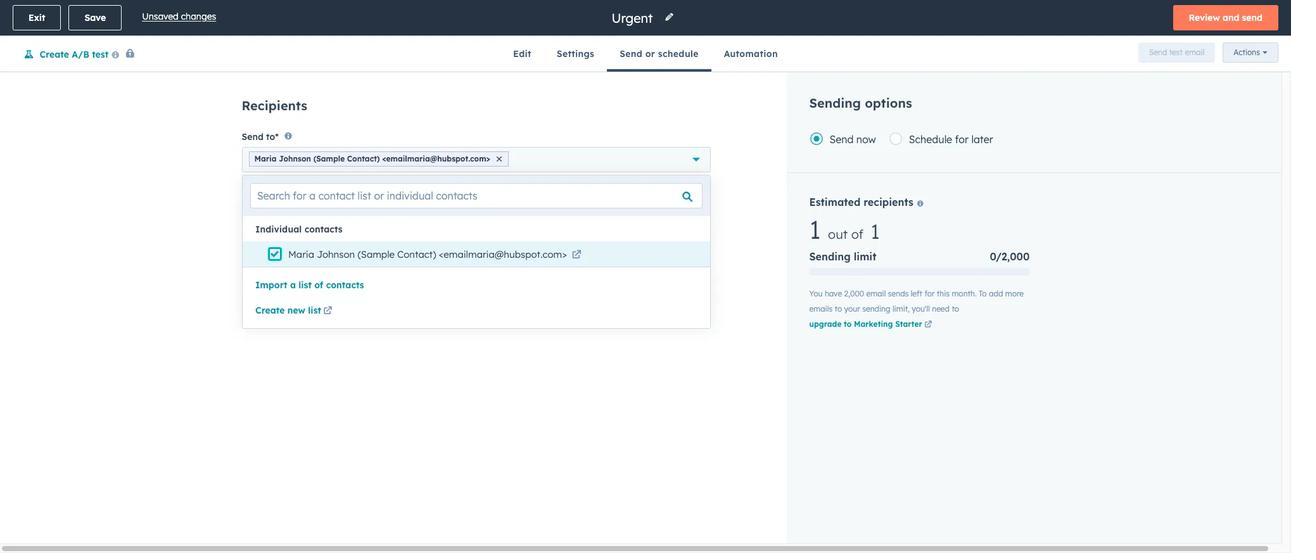 Task type: locate. For each thing, give the bounding box(es) containing it.
or right lists
[[302, 203, 312, 215]]

<emailmaria@hubspot.com> inside dropdown button
[[382, 154, 491, 164]]

(sample
[[314, 154, 345, 164], [358, 248, 395, 260]]

recipients
[[864, 196, 914, 209]]

for right left
[[925, 289, 935, 299]]

don't down select
[[258, 234, 280, 245]]

maria down individual contacts
[[288, 248, 314, 260]]

contacts up link opens in a new window image
[[326, 280, 364, 291]]

create a/b test button
[[13, 46, 136, 63], [23, 49, 108, 60]]

1 vertical spatial list
[[308, 305, 321, 316]]

0 vertical spatial list
[[299, 280, 312, 291]]

<emailmaria@hubspot.com> up search for a contact list or individual contacts search box
[[382, 154, 491, 164]]

more
[[1006, 289, 1024, 299]]

recipients
[[242, 98, 307, 113]]

1 vertical spatial create
[[255, 305, 285, 316]]

0 horizontal spatial (sample
[[314, 154, 345, 164]]

0 vertical spatial johnson
[[279, 154, 311, 164]]

0 horizontal spatial for
[[925, 289, 935, 299]]

settings link
[[544, 36, 607, 72]]

1 vertical spatial johnson
[[317, 248, 355, 260]]

johnson up don't send to
[[279, 154, 311, 164]]

2 sending from the top
[[810, 250, 851, 263]]

send for send to*
[[242, 131, 264, 143]]

1 vertical spatial don't
[[258, 234, 280, 245]]

None field
[[611, 9, 657, 26]]

0 horizontal spatial contact)
[[347, 154, 380, 164]]

for left later
[[955, 133, 969, 146]]

1 sending from the top
[[810, 95, 861, 111]]

0 vertical spatial send
[[1243, 12, 1263, 23]]

maria down send to*
[[254, 154, 277, 164]]

0 horizontal spatial of
[[315, 280, 323, 291]]

0 vertical spatial 2,000
[[1002, 250, 1030, 263]]

of right out
[[852, 226, 864, 242]]

1
[[810, 214, 821, 245], [871, 219, 880, 244]]

for
[[955, 133, 969, 146], [925, 289, 935, 299]]

(sample up select lists or contacts
[[314, 154, 345, 164]]

0 / 2,000
[[990, 250, 1030, 263]]

1 horizontal spatial test
[[1170, 48, 1183, 57]]

contacts up don't send to unengaged contacts
[[315, 203, 356, 215]]

you have 2,000
[[810, 289, 865, 299]]

0 horizontal spatial maria
[[254, 154, 277, 164]]

create
[[40, 49, 69, 60], [255, 305, 285, 316]]

email
[[1185, 48, 1205, 57], [867, 289, 886, 299]]

2,000 for you have 2,000
[[845, 289, 865, 299]]

review
[[1189, 12, 1221, 23]]

1 vertical spatial (sample
[[358, 248, 395, 260]]

don't
[[242, 180, 265, 192], [258, 234, 280, 245]]

1 vertical spatial 2,000
[[845, 289, 865, 299]]

send test email
[[1150, 48, 1205, 57]]

send
[[1243, 12, 1263, 23], [267, 180, 288, 192], [282, 234, 302, 245]]

1 vertical spatial or
[[302, 203, 312, 215]]

month.
[[952, 289, 977, 299]]

list for new
[[308, 305, 321, 316]]

create for create a/b test
[[40, 49, 69, 60]]

maria johnson (sample contact) <emailmaria@hubspot.com>
[[254, 154, 491, 164], [288, 248, 567, 260]]

1 horizontal spatial or
[[646, 48, 656, 60]]

create for create new list
[[255, 305, 285, 316]]

Search for a contact list or individual contacts search field
[[250, 183, 703, 209]]

individual contacts button
[[243, 219, 710, 240]]

contacts down select lists or contacts
[[305, 224, 343, 235]]

sending options
[[810, 95, 913, 111]]

list left link opens in a new window image
[[308, 305, 321, 316]]

your
[[845, 304, 861, 314]]

for inside the email sends left for this month. to add more emails to your sending limit, you'll need to
[[925, 289, 935, 299]]

email down review
[[1185, 48, 1205, 57]]

import
[[255, 280, 287, 291]]

left
[[911, 289, 923, 299]]

1 horizontal spatial create
[[255, 305, 285, 316]]

close image
[[497, 157, 502, 162]]

0 vertical spatial maria johnson (sample contact) <emailmaria@hubspot.com>
[[254, 154, 491, 164]]

a
[[290, 280, 296, 291]]

1 vertical spatial maria
[[288, 248, 314, 260]]

1 horizontal spatial johnson
[[317, 248, 355, 260]]

2,000 for 0 / 2,000
[[1002, 250, 1030, 263]]

test inside the create a/b test button
[[92, 49, 108, 60]]

sending
[[810, 95, 861, 111], [810, 250, 851, 263]]

create a/b test
[[40, 49, 108, 60]]

0 horizontal spatial 2,000
[[845, 289, 865, 299]]

upgrade
[[810, 319, 842, 329]]

0 vertical spatial sending
[[810, 95, 861, 111]]

review and send
[[1189, 12, 1263, 23]]

0 vertical spatial for
[[955, 133, 969, 146]]

sending for sending options
[[810, 95, 861, 111]]

contacts inside button
[[305, 224, 343, 235]]

or left schedule
[[646, 48, 656, 60]]

0 horizontal spatial email
[[867, 289, 886, 299]]

have
[[825, 289, 842, 299]]

to down 'your' at the right of page
[[844, 319, 852, 329]]

now
[[857, 133, 876, 146]]

0 vertical spatial contact)
[[347, 154, 380, 164]]

1 horizontal spatial (sample
[[358, 248, 395, 260]]

<emailmaria@hubspot.com> down individual contacts button at the top of page
[[439, 248, 567, 260]]

test down review and send button
[[1170, 48, 1183, 57]]

list inside import a list of contacts "button"
[[299, 280, 312, 291]]

maria
[[254, 154, 277, 164], [288, 248, 314, 260]]

sending limit
[[810, 250, 877, 263]]

need
[[932, 304, 950, 314]]

list
[[299, 280, 312, 291], [308, 305, 321, 316]]

create down the import
[[255, 305, 285, 316]]

1 up the "limit" in the top right of the page
[[871, 219, 880, 244]]

sending down out
[[810, 250, 851, 263]]

send for send now
[[830, 133, 854, 146]]

to down select lists or contacts
[[305, 234, 313, 245]]

test
[[1170, 48, 1183, 57], [92, 49, 108, 60]]

send test email button
[[1139, 42, 1216, 63]]

to left 'your' at the right of page
[[835, 304, 842, 314]]

1 vertical spatial send
[[267, 180, 288, 192]]

0 vertical spatial of
[[852, 226, 864, 242]]

send to*
[[242, 131, 279, 143]]

(sample down unengaged contacts 'link'
[[358, 248, 395, 260]]

don't up select
[[242, 180, 265, 192]]

1 horizontal spatial 2,000
[[1002, 250, 1030, 263]]

individual
[[255, 224, 302, 235]]

automation link
[[712, 36, 791, 72]]

2 vertical spatial send
[[282, 234, 302, 245]]

0 vertical spatial email
[[1185, 48, 1205, 57]]

link opens in a new window image
[[572, 251, 582, 260], [572, 251, 582, 260], [324, 307, 332, 316]]

send inside button
[[1150, 48, 1168, 57]]

0 vertical spatial (sample
[[314, 154, 345, 164]]

0 horizontal spatial create
[[40, 49, 69, 60]]

list right a
[[299, 280, 312, 291]]

of
[[852, 226, 864, 242], [315, 280, 323, 291]]

1 left out
[[810, 214, 821, 245]]

0 vertical spatial <emailmaria@hubspot.com>
[[382, 154, 491, 164]]

contact)
[[347, 154, 380, 164], [397, 248, 436, 260]]

send down lists
[[282, 234, 302, 245]]

0 horizontal spatial test
[[92, 49, 108, 60]]

to inside upgrade to marketing starter button
[[844, 319, 852, 329]]

sending up send now
[[810, 95, 861, 111]]

0 horizontal spatial johnson
[[279, 154, 311, 164]]

don't for don't send to
[[242, 180, 265, 192]]

send
[[1150, 48, 1168, 57], [620, 48, 643, 60], [242, 131, 264, 143], [830, 133, 854, 146]]

don't for don't send to unengaged contacts
[[258, 234, 280, 245]]

upgrade to marketing starter
[[810, 319, 925, 329]]

don't send to unengaged contacts
[[258, 234, 407, 245]]

johnson
[[279, 154, 311, 164], [317, 248, 355, 260]]

<emailmaria@hubspot.com>
[[382, 154, 491, 164], [439, 248, 567, 260]]

create new list
[[255, 305, 321, 316]]

0 horizontal spatial 1
[[810, 214, 821, 245]]

1 horizontal spatial maria
[[288, 248, 314, 260]]

1 horizontal spatial of
[[852, 226, 864, 242]]

changes
[[181, 11, 216, 23]]

unengaged contacts link
[[316, 234, 407, 245]]

send up lists
[[267, 180, 288, 192]]

create left a/b
[[40, 49, 69, 60]]

contacts
[[315, 203, 356, 215], [305, 224, 343, 235], [369, 234, 407, 245], [326, 280, 364, 291]]

0 vertical spatial maria
[[254, 154, 277, 164]]

to
[[291, 180, 300, 192], [305, 234, 313, 245], [835, 304, 842, 314], [952, 304, 960, 314], [844, 319, 852, 329]]

link opens in a new window image inside create new list link
[[324, 307, 332, 316]]

test right a/b
[[92, 49, 108, 60]]

1 horizontal spatial for
[[955, 133, 969, 146]]

send right and
[[1243, 12, 1263, 23]]

email up sending
[[867, 289, 886, 299]]

1 vertical spatial sending
[[810, 250, 851, 263]]

import a list of contacts
[[255, 280, 364, 291]]

you
[[810, 289, 823, 299]]

of right a
[[315, 280, 323, 291]]

0 vertical spatial create
[[40, 49, 69, 60]]

exit
[[29, 12, 45, 23]]

0 vertical spatial or
[[646, 48, 656, 60]]

1 vertical spatial for
[[925, 289, 935, 299]]

2,000 up 'your' at the right of page
[[845, 289, 865, 299]]

limit
[[854, 250, 877, 263]]

you'll
[[912, 304, 930, 314]]

johnson down don't send to unengaged contacts
[[317, 248, 355, 260]]

2,000 right 0
[[1002, 250, 1030, 263]]

to right need on the bottom of page
[[952, 304, 960, 314]]

0 vertical spatial don't
[[242, 180, 265, 192]]

/
[[996, 250, 1002, 263]]

1 horizontal spatial email
[[1185, 48, 1205, 57]]

1 vertical spatial of
[[315, 280, 323, 291]]

link opens in a new window image
[[324, 307, 332, 316]]

1 vertical spatial contact)
[[397, 248, 436, 260]]

contacts inside "button"
[[326, 280, 364, 291]]

0 horizontal spatial or
[[302, 203, 312, 215]]

send or schedule
[[620, 48, 699, 60]]

1 vertical spatial email
[[867, 289, 886, 299]]

select
[[249, 203, 278, 215]]

of inside "button"
[[315, 280, 323, 291]]

sending for sending limit
[[810, 250, 851, 263]]



Task type: describe. For each thing, give the bounding box(es) containing it.
lists
[[280, 203, 299, 215]]

unengaged
[[316, 234, 366, 245]]

to
[[979, 289, 987, 299]]

upgrade to marketing starter button
[[810, 319, 936, 330]]

this
[[937, 289, 950, 299]]

marketing
[[854, 319, 893, 329]]

send now
[[830, 133, 876, 146]]

add
[[989, 289, 1004, 299]]

(sample inside dropdown button
[[314, 154, 345, 164]]

email inside button
[[1185, 48, 1205, 57]]

send inside button
[[1243, 12, 1263, 23]]

estimated recipients
[[810, 196, 917, 209]]

1 horizontal spatial contact)
[[397, 248, 436, 260]]

select lists or contacts button
[[242, 196, 711, 222]]

individual contacts
[[255, 224, 343, 235]]

schedule
[[909, 133, 953, 146]]

sends
[[888, 289, 909, 299]]

email sends left for this month. to add more emails to your sending limit, you'll need to
[[810, 289, 1024, 314]]

1 horizontal spatial 1
[[871, 219, 880, 244]]

starter
[[896, 319, 923, 329]]

unsaved changes
[[142, 11, 216, 23]]

edit link
[[501, 36, 544, 72]]

estimated
[[810, 196, 861, 209]]

or inside popup button
[[302, 203, 312, 215]]

send for send test email
[[1150, 48, 1168, 57]]

to up lists
[[291, 180, 300, 192]]

save
[[85, 12, 106, 23]]

to*
[[266, 131, 279, 143]]

contacts inside popup button
[[315, 203, 356, 215]]

maria johnson (sample contact) <emailmaria@hubspot.com> button
[[242, 147, 711, 173]]

save button
[[69, 5, 122, 30]]

limit,
[[893, 304, 910, 314]]

contacts right unengaged
[[369, 234, 407, 245]]

create new list link
[[255, 305, 335, 316]]

create a/b test button down exit button
[[23, 49, 108, 60]]

and
[[1223, 12, 1240, 23]]

send for send or schedule
[[620, 48, 643, 60]]

settings
[[557, 48, 595, 60]]

a/b
[[72, 49, 89, 60]]

later
[[972, 133, 994, 146]]

list for a
[[299, 280, 312, 291]]

actions button
[[1223, 42, 1279, 63]]

exit button
[[13, 5, 61, 30]]

test inside the send test email button
[[1170, 48, 1183, 57]]

edit
[[513, 48, 532, 60]]

schedule for later
[[909, 133, 994, 146]]

email inside the email sends left for this month. to add more emails to your sending limit, you'll need to
[[867, 289, 886, 299]]

out of
[[828, 226, 864, 242]]

send for don't send to unengaged contacts
[[282, 234, 302, 245]]

select lists or contacts
[[249, 203, 356, 215]]

review and send button
[[1174, 5, 1279, 30]]

1 vertical spatial <emailmaria@hubspot.com>
[[439, 248, 567, 260]]

send or schedule link
[[607, 36, 712, 72]]

don't send to
[[242, 180, 300, 192]]

new
[[288, 305, 306, 316]]

actions
[[1234, 48, 1261, 57]]

1 vertical spatial maria johnson (sample contact) <emailmaria@hubspot.com>
[[288, 248, 567, 260]]

import a list of contacts button
[[255, 278, 364, 293]]

contact) inside dropdown button
[[347, 154, 380, 164]]

maria johnson (sample contact) <emailmaria@hubspot.com> inside dropdown button
[[254, 154, 491, 164]]

0
[[990, 250, 996, 263]]

maria inside dropdown button
[[254, 154, 277, 164]]

out
[[828, 226, 848, 242]]

emails
[[810, 304, 833, 314]]

johnson inside dropdown button
[[279, 154, 311, 164]]

create a/b test button down save button
[[13, 46, 136, 63]]

send for don't send to
[[267, 180, 288, 192]]

sending
[[863, 304, 891, 314]]

automation
[[724, 48, 778, 60]]

options
[[865, 95, 913, 111]]

schedule
[[658, 48, 699, 60]]

unsaved
[[142, 11, 179, 23]]



Task type: vqa. For each thing, say whether or not it's contained in the screenshot.
Create tickets and assign them to a member of your team so they can offer the right help at the right time.
no



